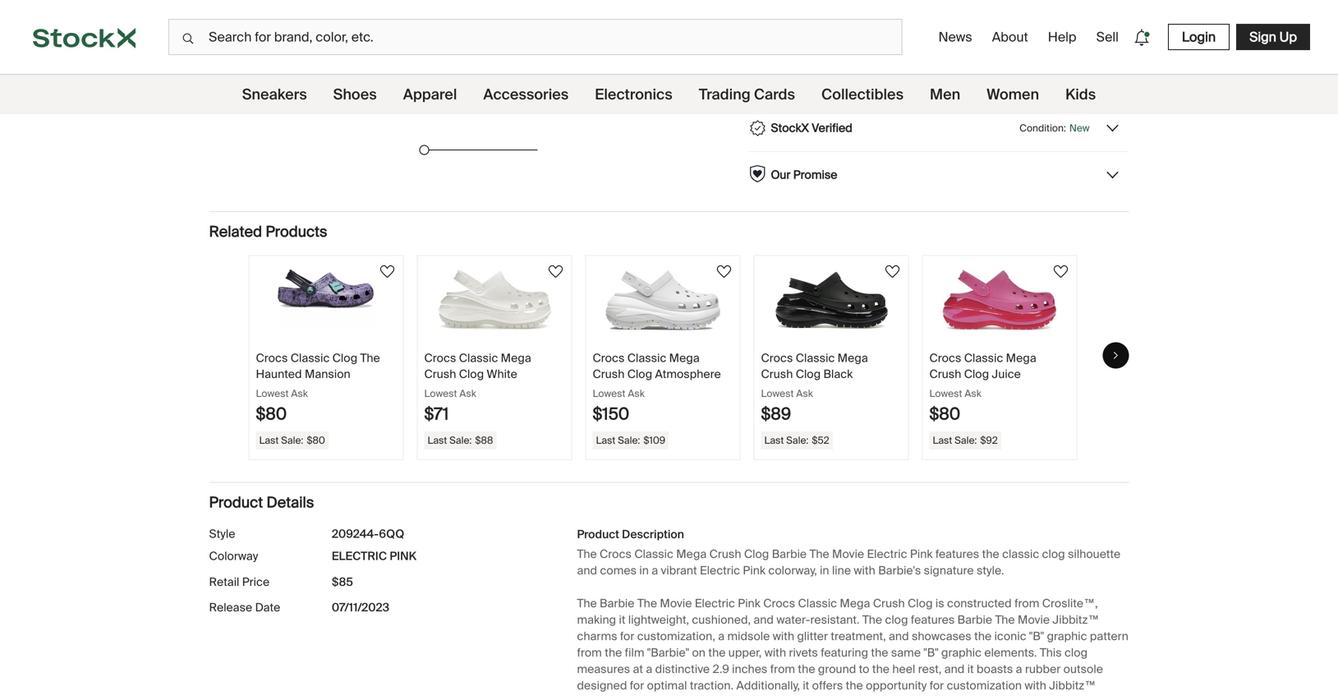 Task type: vqa. For each thing, say whether or not it's contained in the screenshot.
first Last Sale: --
no



Task type: describe. For each thing, give the bounding box(es) containing it.
crush for $71
[[424, 367, 456, 382]]

crocs classic clog the haunted mansion image
[[269, 269, 384, 331]]

$150
[[593, 404, 630, 425]]

last sale:
[[748, 11, 800, 26]]

crocs inside crocs classic mega crush clog atmosphere lowest ask $150
[[593, 351, 625, 366]]

clog inside the crocs classic mega crush clog juice lowest ask $80
[[965, 367, 990, 382]]

last sale: $109
[[596, 434, 666, 447]]

our promise
[[771, 167, 838, 182]]

elements.
[[985, 645, 1038, 660]]

clog inside the "the barbie the movie electric pink crocs classic mega crush clog is constructed from croslite™, making it lightweight, cushioned, and water-resistant. the clog features barbie the movie jibbitz™ charms for customization, a midsole with glitter treatment, and showcases the iconic "b" graphic pattern from the film "barbie" on the upper, with rivets featuring the same "b" graphic elements. this clog measures at a distinctive 2.9 inches from the ground to the heel rest, and it boasts a rubber outsole designed for optimal traction. additionally, it offers the opportunity for customization with jibbitz™ charms, and delivers the renowned crocs comfort, celebrated for its lightweight, flexible, an"
[[908, 596, 933, 611]]

clog inside the crocs classic mega crush clog barbie the movie electric pink features the classic clog silhouette and comes in a vibrant electric pink colorway, in line with barbie's signature style.
[[744, 547, 770, 562]]

clog inside crocs classic mega crush clog white lowest ask $71
[[459, 367, 484, 382]]

the up '2.9'
[[709, 645, 726, 660]]

the up customization,
[[638, 596, 658, 611]]

crocs inside crocs classic mega crush clog black lowest ask $89
[[761, 351, 793, 366]]

classic for mansion
[[291, 351, 330, 366]]

login
[[1183, 28, 1216, 46]]

sneakers link
[[242, 75, 307, 114]]

crocs down additionally,
[[767, 694, 799, 696]]

crocs inside the crocs classic mega crush clog juice lowest ask $80
[[930, 351, 962, 366]]

0 vertical spatial graphic
[[1047, 629, 1088, 644]]

pattern
[[1091, 629, 1129, 644]]

crocs classic mega crush clog atmosphere lowest ask $150
[[593, 351, 721, 425]]

product for product description
[[577, 527, 620, 542]]

1 vertical spatial clog
[[886, 612, 909, 627]]

last sale: $80
[[259, 434, 325, 447]]

6qq
[[379, 526, 405, 542]]

barbie's
[[879, 563, 922, 578]]

accessories
[[484, 85, 569, 104]]

pink up "barbie's"
[[910, 547, 933, 562]]

1 in from the left
[[640, 563, 649, 578]]

featuring
[[821, 645, 869, 660]]

crush inside the "the barbie the movie electric pink crocs classic mega crush clog is constructed from croslite™, making it lightweight, cushioned, and water-resistant. the clog features barbie the movie jibbitz™ charms for customization, a midsole with glitter treatment, and showcases the iconic "b" graphic pattern from the film "barbie" on the upper, with rivets featuring the same "b" graphic elements. this clog measures at a distinctive 2.9 inches from the ground to the heel rest, and it boasts a rubber outsole designed for optimal traction. additionally, it offers the opportunity for customization with jibbitz™ charms, and delivers the renowned crocs comfort, celebrated for its lightweight, flexible, an"
[[873, 596, 905, 611]]

toggle promise value prop image
[[1105, 167, 1121, 183]]

style.
[[977, 563, 1005, 578]]

view bids
[[990, 33, 1041, 48]]

apparel link
[[403, 75, 457, 114]]

view for view sales
[[1062, 33, 1087, 48]]

360 slider track slider
[[420, 145, 429, 155]]

comfort,
[[801, 694, 848, 696]]

trading cards link
[[699, 75, 796, 114]]

view sales button
[[1055, 27, 1126, 55]]

help
[[1048, 28, 1077, 46]]

sale: for last sale: $52
[[787, 434, 809, 447]]

lowest for crocs classic mega crush clog white
[[424, 387, 457, 400]]

crush for $80
[[930, 367, 962, 382]]

$30
[[763, 55, 784, 70]]

$85
[[332, 574, 353, 590]]

last sale: $88
[[428, 434, 493, 447]]

treatment,
[[831, 629, 886, 644]]

help link
[[1042, 22, 1084, 52]]

1 vertical spatial lightweight,
[[944, 694, 1005, 696]]

classic for juice
[[965, 351, 1004, 366]]

on
[[692, 645, 706, 660]]

crocs classic mega crush clog juice image
[[943, 269, 1058, 331]]

crocs inside the crocs classic mega crush clog barbie the movie electric pink features the classic clog silhouette and comes in a vibrant electric pink colorway, in line with barbie's signature style.
[[600, 547, 632, 562]]

outsole
[[1064, 662, 1104, 677]]

sale: for last sale:
[[774, 11, 800, 26]]

resistant.
[[811, 612, 860, 627]]

the up iconic
[[996, 612, 1016, 627]]

crocs classic mega crush clog barbie the movie electric pink 0 image
[[242, 0, 715, 138]]

the up colorway,
[[810, 547, 830, 562]]

last sale: $92
[[933, 434, 998, 447]]

the down the traction.
[[691, 694, 708, 696]]

clog inside crocs classic mega crush clog black lowest ask $89
[[796, 367, 821, 382]]

asks
[[943, 33, 968, 48]]

condition:
[[1020, 121, 1067, 134]]

at
[[633, 662, 644, 677]]

crush for $150
[[593, 367, 625, 382]]

film
[[625, 645, 645, 660]]

iconic
[[995, 629, 1027, 644]]

2 horizontal spatial barbie
[[958, 612, 993, 627]]

the right to
[[873, 662, 890, 677]]

(44%)
[[787, 55, 819, 70]]

about link
[[986, 22, 1035, 52]]

1 vertical spatial jibbitz™
[[1050, 678, 1097, 693]]

customization
[[947, 678, 1022, 693]]

classic for atmosphere
[[628, 351, 667, 366]]

$88
[[475, 434, 493, 447]]

apparel
[[403, 85, 457, 104]]

sign up button
[[1237, 24, 1311, 50]]

move carousel right image
[[1112, 351, 1121, 360]]

1 horizontal spatial from
[[771, 662, 796, 677]]

follow image for $71
[[546, 262, 566, 282]]

view asks button
[[908, 27, 976, 55]]

sales
[[1090, 33, 1119, 48]]

the crocs classic mega crush clog barbie the movie electric pink features the classic clog silhouette and comes in a vibrant electric pink colorway, in line with barbie's signature style.
[[577, 547, 1121, 578]]

and up same
[[889, 629, 909, 644]]

view asks
[[915, 33, 968, 48]]

lowest for crocs classic clog the haunted mansion
[[256, 387, 289, 400]]

for left 'its'
[[911, 694, 926, 696]]

date
[[255, 600, 281, 615]]

and up midsole
[[754, 612, 774, 627]]

mega for $80
[[1006, 351, 1037, 366]]

crocs classic mega crush clog atmosphere image
[[606, 269, 721, 331]]

the up measures
[[605, 645, 622, 660]]

ask for black
[[797, 387, 814, 400]]

celebrated
[[851, 694, 909, 696]]

electric inside the "the barbie the movie electric pink crocs classic mega crush clog is constructed from croslite™, making it lightweight, cushioned, and water-resistant. the clog features barbie the movie jibbitz™ charms for customization, a midsole with glitter treatment, and showcases the iconic "b" graphic pattern from the film "barbie" on the upper, with rivets featuring the same "b" graphic elements. this clog measures at a distinctive 2.9 inches from the ground to the heel rest, and it boasts a rubber outsole designed for optimal traction. additionally, it offers the opportunity for customization with jibbitz™ charms, and delivers the renowned crocs comfort, celebrated for its lightweight, flexible, an"
[[695, 596, 735, 611]]

2 vertical spatial clog
[[1065, 645, 1088, 660]]

classic
[[1003, 547, 1040, 562]]

cards
[[754, 85, 796, 104]]

stockx
[[771, 120, 809, 135]]

classic for black
[[796, 351, 835, 366]]

men
[[930, 85, 961, 104]]

last for last sale: $52
[[765, 434, 784, 447]]

heel
[[893, 662, 916, 677]]

bids
[[1017, 33, 1041, 48]]

stockx verified
[[771, 120, 853, 135]]

the down to
[[846, 678, 864, 693]]

release date
[[209, 600, 281, 615]]

kids
[[1066, 85, 1097, 104]]

black
[[824, 367, 853, 382]]

sign
[[1250, 28, 1277, 46]]

electric down 209244-
[[332, 549, 387, 564]]

crush inside the crocs classic mega crush clog barbie the movie electric pink features the classic clog silhouette and comes in a vibrant electric pink colorway, in line with barbie's signature style.
[[710, 547, 742, 562]]

condition: new
[[1020, 121, 1090, 134]]

electric right vibrant on the bottom of page
[[700, 563, 741, 578]]

vibrant
[[661, 563, 697, 578]]

retail price
[[209, 574, 270, 590]]

stockx logo link
[[0, 0, 168, 74]]

electronics
[[595, 85, 673, 104]]

same
[[892, 645, 921, 660]]

1 horizontal spatial $80
[[307, 434, 325, 447]]

sell
[[1097, 28, 1119, 46]]

and right rest,
[[945, 662, 965, 677]]

ask for white
[[460, 387, 477, 400]]

description
[[622, 527, 685, 542]]

Search... search field
[[168, 19, 903, 55]]

mega inside the crocs classic mega crush clog barbie the movie electric pink features the classic clog silhouette and comes in a vibrant electric pink colorway, in line with barbie's signature style.
[[677, 547, 707, 562]]

the up the making
[[577, 596, 597, 611]]

crocs classic mega crush clog white lowest ask $71
[[424, 351, 531, 425]]

crocs classic mega crush clog black lowest ask $89
[[761, 351, 868, 425]]

distinctive
[[656, 662, 710, 677]]

news
[[939, 28, 973, 46]]

with up flexible,
[[1025, 678, 1047, 693]]

$89
[[761, 404, 792, 425]]

to
[[859, 662, 870, 677]]

with left 'rivets'
[[765, 645, 787, 660]]

1 vertical spatial graphic
[[942, 645, 982, 660]]

1 vertical spatial from
[[577, 645, 602, 660]]

follow image for $89
[[883, 262, 903, 282]]

measures
[[577, 662, 630, 677]]

view bids button
[[982, 27, 1048, 55]]

toggle authenticity value prop image
[[1105, 120, 1121, 136]]



Task type: locate. For each thing, give the bounding box(es) containing it.
2.9
[[713, 662, 730, 677]]

1 horizontal spatial barbie
[[772, 547, 807, 562]]

sneakers
[[242, 85, 307, 104]]

mega inside the crocs classic mega crush clog juice lowest ask $80
[[1006, 351, 1037, 366]]

in right the comes
[[640, 563, 649, 578]]

a down elements.
[[1016, 662, 1023, 677]]

collectibles link
[[822, 75, 904, 114]]

07/11/2023
[[332, 600, 390, 615]]

sale: for last sale: $109
[[618, 434, 641, 447]]

mega inside crocs classic mega crush clog white lowest ask $71
[[501, 351, 531, 366]]

classic up black
[[796, 351, 835, 366]]

details
[[267, 493, 314, 512]]

pink up cushioned,
[[738, 596, 761, 611]]

the down product description
[[577, 547, 597, 562]]

view left asks
[[915, 33, 940, 48]]

ask inside the crocs classic mega crush clog juice lowest ask $80
[[965, 387, 982, 400]]

0 vertical spatial clog
[[1043, 547, 1066, 562]]

and down at
[[623, 694, 643, 696]]

mega for $89
[[838, 351, 868, 366]]

last down $71
[[428, 434, 447, 447]]

sale: for last sale: $80
[[281, 434, 304, 447]]

the left iconic
[[975, 629, 992, 644]]

2 horizontal spatial from
[[1015, 596, 1040, 611]]

0 vertical spatial lightweight,
[[629, 612, 690, 627]]

$80 inside "crocs classic clog the haunted mansion lowest ask $80"
[[256, 404, 287, 425]]

1 horizontal spatial product
[[577, 527, 620, 542]]

1 lowest from the left
[[256, 387, 289, 400]]

product
[[209, 493, 263, 512], [577, 527, 620, 542]]

$109
[[644, 434, 666, 447]]

clog inside the crocs classic mega crush clog barbie the movie electric pink features the classic clog silhouette and comes in a vibrant electric pink colorway, in line with barbie's signature style.
[[1043, 547, 1066, 562]]

2 horizontal spatial movie
[[1018, 612, 1050, 627]]

2 follow image from the left
[[715, 262, 734, 282]]

clog left white
[[459, 367, 484, 382]]

5 ask from the left
[[965, 387, 982, 400]]

style
[[209, 526, 235, 542]]

women link
[[987, 75, 1040, 114]]

collectibles
[[822, 85, 904, 104]]

from up iconic
[[1015, 596, 1040, 611]]

pink inside the "the barbie the movie electric pink crocs classic mega crush clog is constructed from croslite™, making it lightweight, cushioned, and water-resistant. the clog features barbie the movie jibbitz™ charms for customization, a midsole with glitter treatment, and showcases the iconic "b" graphic pattern from the film "barbie" on the upper, with rivets featuring the same "b" graphic elements. this clog measures at a distinctive 2.9 inches from the ground to the heel rest, and it boasts a rubber outsole designed for optimal traction. additionally, it offers the opportunity for customization with jibbitz™ charms, and delivers the renowned crocs comfort, celebrated for its lightweight, flexible, an"
[[738, 596, 761, 611]]

accessories link
[[484, 75, 569, 114]]

classic inside crocs classic mega crush clog black lowest ask $89
[[796, 351, 835, 366]]

verified
[[812, 120, 853, 135]]

2 lowest from the left
[[424, 387, 457, 400]]

crush inside crocs classic mega crush clog atmosphere lowest ask $150
[[593, 367, 625, 382]]

crocs up $150
[[593, 351, 625, 366]]

features
[[936, 547, 980, 562], [911, 612, 955, 627]]

jibbitz™ down outsole
[[1050, 678, 1097, 693]]

sale: for last sale: $88
[[450, 434, 472, 447]]

view left bids
[[990, 33, 1015, 48]]

classic up mansion
[[291, 351, 330, 366]]

with inside the crocs classic mega crush clog barbie the movie electric pink features the classic clog silhouette and comes in a vibrant electric pink colorway, in line with barbie's signature style.
[[854, 563, 876, 578]]

with down the water-
[[773, 629, 795, 644]]

1 horizontal spatial movie
[[833, 547, 865, 562]]

sale: down "crocs classic clog the haunted mansion lowest ask $80"
[[281, 434, 304, 447]]

ask up the last sale: $52
[[797, 387, 814, 400]]

lowest for crocs classic mega crush clog juice
[[930, 387, 963, 400]]

$80 up last sale: $80
[[256, 404, 287, 425]]

mega inside crocs classic mega crush clog black lowest ask $89
[[838, 351, 868, 366]]

colorway
[[209, 549, 258, 564]]

stockx logo image
[[33, 28, 136, 48]]

crocs classic clog the haunted mansion lowest ask $80
[[256, 351, 380, 425]]

crocs classic mega crush clog white image
[[437, 269, 552, 331]]

clog
[[1043, 547, 1066, 562], [886, 612, 909, 627], [1065, 645, 1088, 660]]

$80 inside the crocs classic mega crush clog juice lowest ask $80
[[930, 404, 961, 425]]

2 vertical spatial barbie
[[958, 612, 993, 627]]

up
[[1280, 28, 1298, 46]]

3 ask from the left
[[628, 387, 645, 400]]

mega up black
[[838, 351, 868, 366]]

last up product details
[[259, 434, 279, 447]]

customization,
[[638, 629, 716, 644]]

mega for $71
[[501, 351, 531, 366]]

pink
[[910, 547, 933, 562], [390, 549, 417, 564], [743, 563, 766, 578], [738, 596, 761, 611]]

0 vertical spatial from
[[1015, 596, 1040, 611]]

clog left black
[[796, 367, 821, 382]]

view inside button
[[990, 33, 1015, 48]]

sale: left $92 on the right of page
[[955, 434, 977, 447]]

movie inside the crocs classic mega crush clog barbie the movie electric pink features the classic clog silhouette and comes in a vibrant electric pink colorway, in line with barbie's signature style.
[[833, 547, 865, 562]]

crush inside the crocs classic mega crush clog juice lowest ask $80
[[930, 367, 962, 382]]

kids link
[[1066, 75, 1097, 114]]

clog inside crocs classic mega crush clog atmosphere lowest ask $150
[[628, 367, 653, 382]]

1 vertical spatial product
[[577, 527, 620, 542]]

lowest inside the crocs classic mega crush clog juice lowest ask $80
[[930, 387, 963, 400]]

classic up atmosphere
[[628, 351, 667, 366]]

and
[[577, 563, 598, 578], [754, 612, 774, 627], [889, 629, 909, 644], [945, 662, 965, 677], [623, 694, 643, 696]]

classic
[[291, 351, 330, 366], [459, 351, 498, 366], [628, 351, 667, 366], [796, 351, 835, 366], [965, 351, 1004, 366], [635, 547, 674, 562], [798, 596, 837, 611]]

view
[[915, 33, 940, 48], [990, 33, 1015, 48], [1062, 33, 1087, 48]]

crocs inside "crocs classic clog the haunted mansion lowest ask $80"
[[256, 351, 288, 366]]

classic inside "crocs classic clog the haunted mansion lowest ask $80"
[[291, 351, 330, 366]]

mega up vibrant on the bottom of page
[[677, 547, 707, 562]]

0 horizontal spatial $80
[[256, 404, 287, 425]]

lowest up last sale: $92
[[930, 387, 963, 400]]

1 horizontal spatial it
[[803, 678, 810, 693]]

graphic down showcases
[[942, 645, 982, 660]]

news link
[[932, 22, 979, 52]]

0 vertical spatial barbie
[[772, 547, 807, 562]]

rest,
[[919, 662, 942, 677]]

classic for white
[[459, 351, 498, 366]]

▲ $30 (44%)
[[748, 55, 819, 71]]

jibbitz™ down croslite™,
[[1053, 612, 1100, 627]]

mega up resistant.
[[840, 596, 871, 611]]

0 vertical spatial it
[[619, 612, 626, 627]]

0 horizontal spatial movie
[[660, 596, 692, 611]]

barbie inside the crocs classic mega crush clog barbie the movie electric pink features the classic clog silhouette and comes in a vibrant electric pink colorway, in line with barbie's signature style.
[[772, 547, 807, 562]]

rivets
[[789, 645, 818, 660]]

lowest for crocs classic mega crush clog atmosphere
[[593, 387, 626, 400]]

lowest inside crocs classic mega crush clog atmosphere lowest ask $150
[[593, 387, 626, 400]]

notification unread icon image
[[1131, 26, 1154, 49]]

movie up line
[[833, 547, 865, 562]]

4 follow image from the left
[[1052, 262, 1071, 282]]

1 view from the left
[[915, 33, 940, 48]]

related
[[209, 222, 262, 241]]

follow image
[[378, 262, 397, 282]]

classic up white
[[459, 351, 498, 366]]

crush down "barbie's"
[[873, 596, 905, 611]]

pink left colorway,
[[743, 563, 766, 578]]

$80 up last sale: $92
[[930, 404, 961, 425]]

lightweight,
[[629, 612, 690, 627], [944, 694, 1005, 696]]

1 horizontal spatial view
[[990, 33, 1015, 48]]

upper,
[[729, 645, 762, 660]]

last for last sale: $88
[[428, 434, 447, 447]]

0 horizontal spatial lightweight,
[[629, 612, 690, 627]]

3 follow image from the left
[[883, 262, 903, 282]]

1 vertical spatial it
[[968, 662, 974, 677]]

for up 'its'
[[930, 678, 944, 693]]

atmosphere
[[655, 367, 721, 382]]

barbie up colorway,
[[772, 547, 807, 562]]

lowest for crocs classic mega crush clog black
[[761, 387, 794, 400]]

2 vertical spatial it
[[803, 678, 810, 693]]

clog up mansion
[[333, 351, 358, 366]]

for up film
[[620, 629, 635, 644]]

crush up "$89"
[[761, 367, 793, 382]]

0 horizontal spatial product
[[209, 493, 263, 512]]

crocs up haunted
[[256, 351, 288, 366]]

its
[[929, 694, 941, 696]]

ask up last sale: $88
[[460, 387, 477, 400]]

lightweight, up customization,
[[629, 612, 690, 627]]

last for last sale: $92
[[933, 434, 953, 447]]

ask inside crocs classic mega crush clog white lowest ask $71
[[460, 387, 477, 400]]

pink down 6qq
[[390, 549, 417, 564]]

haunted
[[256, 367, 302, 382]]

last left $92 on the right of page
[[933, 434, 953, 447]]

classic inside crocs classic mega crush clog atmosphere lowest ask $150
[[628, 351, 667, 366]]

features down the is
[[911, 612, 955, 627]]

the inside the crocs classic mega crush clog barbie the movie electric pink features the classic clog silhouette and comes in a vibrant electric pink colorway, in line with barbie's signature style.
[[983, 547, 1000, 562]]

ask inside "crocs classic clog the haunted mansion lowest ask $80"
[[291, 387, 308, 400]]

1 ask from the left
[[291, 387, 308, 400]]

glitter
[[798, 629, 828, 644]]

crocs up "$89"
[[761, 351, 793, 366]]

electric up cushioned,
[[695, 596, 735, 611]]

lowest down haunted
[[256, 387, 289, 400]]

mega
[[501, 351, 531, 366], [670, 351, 700, 366], [838, 351, 868, 366], [1006, 351, 1037, 366], [677, 547, 707, 562], [840, 596, 871, 611]]

ask for atmosphere
[[628, 387, 645, 400]]

view sales
[[1062, 33, 1119, 48]]

1 horizontal spatial lightweight,
[[944, 694, 1005, 696]]

ask inside crocs classic mega crush clog atmosphere lowest ask $150
[[628, 387, 645, 400]]

0 horizontal spatial graphic
[[942, 645, 982, 660]]

showcases
[[912, 629, 972, 644]]

promise
[[794, 167, 838, 182]]

about
[[993, 28, 1029, 46]]

follow image for $80
[[1052, 262, 1071, 282]]

1 vertical spatial "b"
[[924, 645, 939, 660]]

0 horizontal spatial it
[[619, 612, 626, 627]]

features up signature
[[936, 547, 980, 562]]

clog
[[333, 351, 358, 366], [459, 367, 484, 382], [628, 367, 653, 382], [796, 367, 821, 382], [965, 367, 990, 382], [744, 547, 770, 562], [908, 596, 933, 611]]

crocs classic mega crush clog black image
[[774, 269, 889, 331]]

crush up $150
[[593, 367, 625, 382]]

2 horizontal spatial it
[[968, 662, 974, 677]]

0 horizontal spatial in
[[640, 563, 649, 578]]

crocs inside crocs classic mega crush clog white lowest ask $71
[[424, 351, 456, 366]]

ask up $150
[[628, 387, 645, 400]]

last for last sale: $109
[[596, 434, 616, 447]]

price
[[242, 574, 270, 590]]

classic down description
[[635, 547, 674, 562]]

last
[[748, 11, 771, 26], [259, 434, 279, 447], [428, 434, 447, 447], [596, 434, 616, 447], [765, 434, 784, 447], [933, 434, 953, 447]]

"b" up rest,
[[924, 645, 939, 660]]

mega up white
[[501, 351, 531, 366]]

comes
[[600, 563, 637, 578]]

a right at
[[646, 662, 653, 677]]

$80 for crocs classic clog the haunted mansion
[[256, 404, 287, 425]]

0 vertical spatial product
[[209, 493, 263, 512]]

$71
[[424, 404, 449, 425]]

mega inside the "the barbie the movie electric pink crocs classic mega crush clog is constructed from croslite™, making it lightweight, cushioned, and water-resistant. the clog features barbie the movie jibbitz™ charms for customization, a midsole with glitter treatment, and showcases the iconic "b" graphic pattern from the film "barbie" on the upper, with rivets featuring the same "b" graphic elements. this clog measures at a distinctive 2.9 inches from the ground to the heel rest, and it boasts a rubber outsole designed for optimal traction. additionally, it offers the opportunity for customization with jibbitz™ charms, and delivers the renowned crocs comfort, celebrated for its lightweight, flexible, an"
[[840, 596, 871, 611]]

movie up customization,
[[660, 596, 692, 611]]

last for last sale:
[[748, 11, 771, 26]]

1 vertical spatial barbie
[[600, 596, 635, 611]]

crocs classic mega crush clog juice lowest ask $80
[[930, 351, 1037, 425]]

clog left the juice
[[965, 367, 990, 382]]

0 horizontal spatial from
[[577, 645, 602, 660]]

electric up "barbie's"
[[867, 547, 908, 562]]

3 lowest from the left
[[593, 387, 626, 400]]

crush
[[424, 367, 456, 382], [593, 367, 625, 382], [761, 367, 793, 382], [930, 367, 962, 382], [710, 547, 742, 562], [873, 596, 905, 611]]

clog inside "crocs classic clog the haunted mansion lowest ask $80"
[[333, 351, 358, 366]]

crush inside crocs classic mega crush clog black lowest ask $89
[[761, 367, 793, 382]]

charms
[[577, 629, 618, 644]]

2 ask from the left
[[460, 387, 477, 400]]

ask inside crocs classic mega crush clog black lowest ask $89
[[797, 387, 814, 400]]

0 horizontal spatial view
[[915, 33, 940, 48]]

signature
[[924, 563, 974, 578]]

for down at
[[630, 678, 645, 693]]

optimal
[[647, 678, 687, 693]]

classic inside the crocs classic mega crush clog juice lowest ask $80
[[965, 351, 1004, 366]]

0 horizontal spatial barbie
[[600, 596, 635, 611]]

209244-
[[332, 526, 379, 542]]

view for view asks
[[915, 33, 940, 48]]

movie
[[833, 547, 865, 562], [660, 596, 692, 611], [1018, 612, 1050, 627]]

a down cushioned,
[[718, 629, 725, 644]]

classic inside the crocs classic mega crush clog barbie the movie electric pink features the classic clog silhouette and comes in a vibrant electric pink colorway, in line with barbie's signature style.
[[635, 547, 674, 562]]

the up style.
[[983, 547, 1000, 562]]

ask for mansion
[[291, 387, 308, 400]]

clog up same
[[886, 612, 909, 627]]

electronics link
[[595, 75, 673, 114]]

follow image
[[546, 262, 566, 282], [715, 262, 734, 282], [883, 262, 903, 282], [1052, 262, 1071, 282]]

silhouette
[[1068, 547, 1121, 562]]

lowest inside crocs classic mega crush clog white lowest ask $71
[[424, 387, 457, 400]]

1 horizontal spatial graphic
[[1047, 629, 1088, 644]]

retail
[[209, 574, 239, 590]]

209244-6qq
[[332, 526, 405, 542]]

a
[[652, 563, 658, 578], [718, 629, 725, 644], [646, 662, 653, 677], [1016, 662, 1023, 677]]

1 horizontal spatial in
[[820, 563, 830, 578]]

login button
[[1169, 24, 1230, 50]]

boasts
[[977, 662, 1014, 677]]

4 lowest from the left
[[761, 387, 794, 400]]

movie up iconic
[[1018, 612, 1050, 627]]

last for last sale: $80
[[259, 434, 279, 447]]

a inside the crocs classic mega crush clog barbie the movie electric pink features the classic clog silhouette and comes in a vibrant electric pink colorway, in line with barbie's signature style.
[[652, 563, 658, 578]]

product category switcher element
[[0, 75, 1339, 114]]

last down $150
[[596, 434, 616, 447]]

for
[[620, 629, 635, 644], [630, 678, 645, 693], [930, 678, 944, 693], [911, 694, 926, 696]]

follow image for $150
[[715, 262, 734, 282]]

0 vertical spatial "b"
[[1030, 629, 1045, 644]]

it up customization
[[968, 662, 974, 677]]

view for view bids
[[990, 33, 1015, 48]]

clog left atmosphere
[[628, 367, 653, 382]]

and inside the crocs classic mega crush clog barbie the movie electric pink features the classic clog silhouette and comes in a vibrant electric pink colorway, in line with barbie's signature style.
[[577, 563, 598, 578]]

clog right classic
[[1043, 547, 1066, 562]]

4 ask from the left
[[797, 387, 814, 400]]

the down 'crocs classic clog the haunted mansion' image
[[360, 351, 380, 366]]

the down 'rivets'
[[798, 662, 816, 677]]

rubber
[[1026, 662, 1061, 677]]

2 horizontal spatial $80
[[930, 404, 961, 425]]

our
[[771, 167, 791, 182]]

electric pink
[[332, 549, 417, 564]]

with
[[854, 563, 876, 578], [773, 629, 795, 644], [765, 645, 787, 660], [1025, 678, 1047, 693]]

1 vertical spatial movie
[[660, 596, 692, 611]]

barbie up the making
[[600, 596, 635, 611]]

1 follow image from the left
[[546, 262, 566, 282]]

crush for $89
[[761, 367, 793, 382]]

crocs up $71
[[424, 351, 456, 366]]

3 view from the left
[[1062, 33, 1087, 48]]

additionally,
[[737, 678, 800, 693]]

sale: for last sale: $92
[[955, 434, 977, 447]]

last sale: $52
[[765, 434, 830, 447]]

shoes link
[[333, 75, 377, 114]]

0 vertical spatial jibbitz™
[[1053, 612, 1100, 627]]

ground
[[818, 662, 857, 677]]

features inside the crocs classic mega crush clog barbie the movie electric pink features the classic clog silhouette and comes in a vibrant electric pink colorway, in line with barbie's signature style.
[[936, 547, 980, 562]]

related products
[[209, 222, 328, 241]]

crush inside crocs classic mega crush clog white lowest ask $71
[[424, 367, 456, 382]]

flexible,
[[1008, 694, 1049, 696]]

0 vertical spatial features
[[936, 547, 980, 562]]

mansion
[[305, 367, 351, 382]]

in
[[640, 563, 649, 578], [820, 563, 830, 578]]

mega for $150
[[670, 351, 700, 366]]

$80 for crocs classic mega crush clog juice
[[930, 404, 961, 425]]

clog up outsole
[[1065, 645, 1088, 660]]

2 vertical spatial from
[[771, 662, 796, 677]]

product for product details
[[209, 493, 263, 512]]

in left line
[[820, 563, 830, 578]]

0 horizontal spatial "b"
[[924, 645, 939, 660]]

crocs up the water-
[[764, 596, 796, 611]]

ask
[[291, 387, 308, 400], [460, 387, 477, 400], [628, 387, 645, 400], [797, 387, 814, 400], [965, 387, 982, 400]]

clog left the is
[[908, 596, 933, 611]]

line
[[832, 563, 851, 578]]

classic inside the "the barbie the movie electric pink crocs classic mega crush clog is constructed from croslite™, making it lightweight, cushioned, and water-resistant. the clog features barbie the movie jibbitz™ charms for customization, a midsole with glitter treatment, and showcases the iconic "b" graphic pattern from the film "barbie" on the upper, with rivets featuring the same "b" graphic elements. this clog measures at a distinctive 2.9 inches from the ground to the heel rest, and it boasts a rubber outsole designed for optimal traction. additionally, it offers the opportunity for customization with jibbitz™ charms, and delivers the renowned crocs comfort, celebrated for its lightweight, flexible, an"
[[798, 596, 837, 611]]

crush up $71
[[424, 367, 456, 382]]

sale: up "▲ $30 (44%)"
[[774, 11, 800, 26]]

the up treatment,
[[863, 612, 883, 627]]

lowest inside "crocs classic clog the haunted mansion lowest ask $80"
[[256, 387, 289, 400]]

product up the comes
[[577, 527, 620, 542]]

product description
[[577, 527, 685, 542]]

1 horizontal spatial "b"
[[1030, 629, 1045, 644]]

classic inside crocs classic mega crush clog white lowest ask $71
[[459, 351, 498, 366]]

1 vertical spatial features
[[911, 612, 955, 627]]

mega up the juice
[[1006, 351, 1037, 366]]

with right line
[[854, 563, 876, 578]]

the inside "crocs classic clog the haunted mansion lowest ask $80"
[[360, 351, 380, 366]]

features inside the "the barbie the movie electric pink crocs classic mega crush clog is constructed from croslite™, making it lightweight, cushioned, and water-resistant. the clog features barbie the movie jibbitz™ charms for customization, a midsole with glitter treatment, and showcases the iconic "b" graphic pattern from the film "barbie" on the upper, with rivets featuring the same "b" graphic elements. this clog measures at a distinctive 2.9 inches from the ground to the heel rest, and it boasts a rubber outsole designed for optimal traction. additionally, it offers the opportunity for customization with jibbitz™ charms, and delivers the renowned crocs comfort, celebrated for its lightweight, flexible, an"
[[911, 612, 955, 627]]

2 vertical spatial movie
[[1018, 612, 1050, 627]]

a left vibrant on the bottom of page
[[652, 563, 658, 578]]

graphic up this
[[1047, 629, 1088, 644]]

men link
[[930, 75, 961, 114]]

mega inside crocs classic mega crush clog atmosphere lowest ask $150
[[670, 351, 700, 366]]

2 horizontal spatial view
[[1062, 33, 1087, 48]]

the left same
[[871, 645, 889, 660]]

crocs up the comes
[[600, 547, 632, 562]]

release
[[209, 600, 252, 615]]

0 vertical spatial movie
[[833, 547, 865, 562]]

sale: left $52
[[787, 434, 809, 447]]

2 view from the left
[[990, 33, 1015, 48]]

it up comfort, at the right bottom
[[803, 678, 810, 693]]

ask for juice
[[965, 387, 982, 400]]

cushioned,
[[692, 612, 751, 627]]

lowest inside crocs classic mega crush clog black lowest ask $89
[[761, 387, 794, 400]]

5 lowest from the left
[[930, 387, 963, 400]]

barbie down constructed
[[958, 612, 993, 627]]

"b" up this
[[1030, 629, 1045, 644]]

2 in from the left
[[820, 563, 830, 578]]

offers
[[813, 678, 843, 693]]



